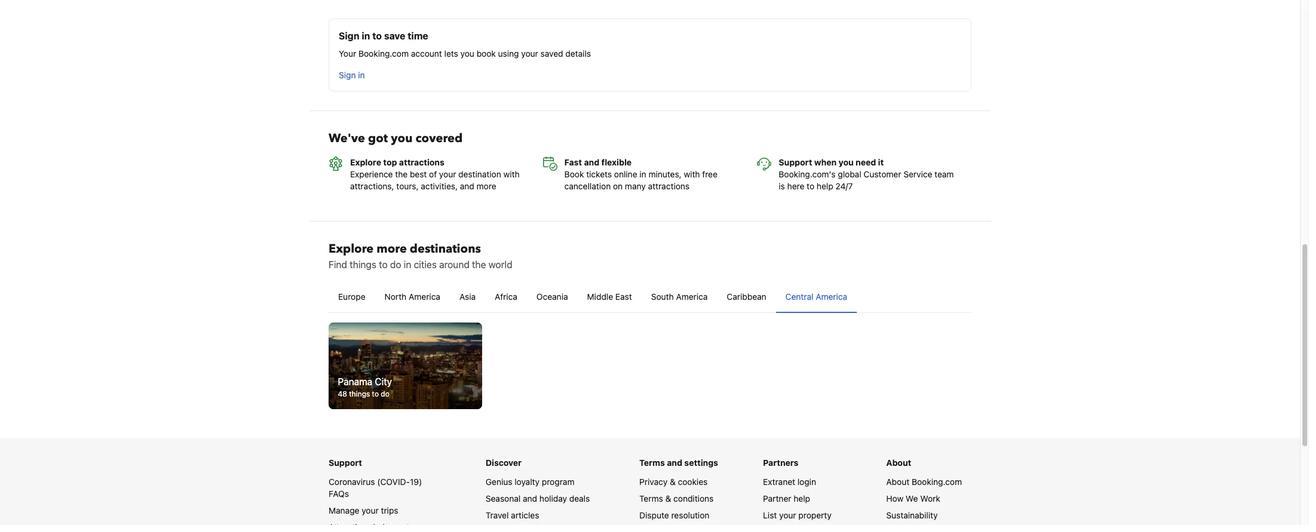 Task type: locate. For each thing, give the bounding box(es) containing it.
america right central
[[816, 292, 847, 302]]

in inside explore more destinations find things to do in cities around the world
[[404, 259, 411, 270]]

to left save on the top
[[372, 31, 382, 41]]

2 america from the left
[[676, 292, 708, 302]]

0 horizontal spatial the
[[395, 169, 408, 179]]

save
[[384, 31, 405, 41]]

support for support
[[329, 458, 362, 468]]

about up the "how" at right
[[886, 477, 909, 487]]

explore
[[350, 157, 381, 167], [329, 241, 374, 257]]

1 sign from the top
[[339, 31, 359, 41]]

2 vertical spatial you
[[839, 157, 854, 167]]

you for support when you need it booking.com's global customer service team is here to help 24/7
[[839, 157, 854, 167]]

panama city 48 things to do
[[338, 376, 392, 398]]

0 horizontal spatial with
[[503, 169, 520, 179]]

it
[[878, 157, 884, 167]]

0 vertical spatial do
[[390, 259, 401, 270]]

terms for terms & conditions
[[639, 493, 663, 504]]

you inside support when you need it booking.com's global customer service team is here to help 24/7
[[839, 157, 854, 167]]

1 vertical spatial things
[[349, 389, 370, 398]]

2 terms from the top
[[639, 493, 663, 504]]

many
[[625, 181, 646, 191]]

more down the destination
[[477, 181, 496, 191]]

0 vertical spatial sign
[[339, 31, 359, 41]]

1 vertical spatial sign
[[339, 70, 356, 80]]

explore up find
[[329, 241, 374, 257]]

about
[[886, 458, 911, 468], [886, 477, 909, 487]]

&
[[670, 477, 676, 487], [665, 493, 671, 504]]

2 sign from the top
[[339, 70, 356, 80]]

0 horizontal spatial more
[[377, 241, 407, 257]]

2 horizontal spatial america
[[816, 292, 847, 302]]

north
[[385, 292, 406, 302]]

& for privacy
[[670, 477, 676, 487]]

booking.com up work
[[912, 477, 962, 487]]

0 horizontal spatial attractions
[[399, 157, 444, 167]]

1 america from the left
[[409, 292, 440, 302]]

0 vertical spatial attractions
[[399, 157, 444, 167]]

terms and settings
[[639, 458, 718, 468]]

genius
[[486, 477, 512, 487]]

explore for explore more destinations
[[329, 241, 374, 257]]

2 with from the left
[[684, 169, 700, 179]]

0 horizontal spatial help
[[794, 493, 810, 504]]

0 horizontal spatial support
[[329, 458, 362, 468]]

attractions up best in the top left of the page
[[399, 157, 444, 167]]

the up tours,
[[395, 169, 408, 179]]

find
[[329, 259, 347, 270]]

more up north
[[377, 241, 407, 257]]

your
[[521, 49, 538, 59], [439, 169, 456, 179], [362, 505, 379, 516], [779, 510, 796, 520]]

you up global
[[839, 157, 854, 167]]

0 horizontal spatial america
[[409, 292, 440, 302]]

to down city
[[372, 389, 379, 398]]

and up tickets
[[584, 157, 599, 167]]

2 horizontal spatial you
[[839, 157, 854, 167]]

0 vertical spatial more
[[477, 181, 496, 191]]

terms down privacy
[[639, 493, 663, 504]]

and down the destination
[[460, 181, 474, 191]]

with inside explore top attractions experience the best of your destination with attractions, tours, activities, and more
[[503, 169, 520, 179]]

partner
[[763, 493, 791, 504]]

city
[[375, 376, 392, 387]]

0 vertical spatial terms
[[639, 458, 665, 468]]

1 vertical spatial about
[[886, 477, 909, 487]]

in up many
[[640, 169, 646, 179]]

world
[[489, 259, 512, 270]]

things inside explore more destinations find things to do in cities around the world
[[350, 259, 376, 270]]

and down genius loyalty program on the left
[[523, 493, 537, 504]]

& down privacy & cookies
[[665, 493, 671, 504]]

1 horizontal spatial with
[[684, 169, 700, 179]]

& up terms & conditions link at the bottom of the page
[[670, 477, 676, 487]]

support for support when you need it booking.com's global customer service team is here to help 24/7
[[779, 157, 812, 167]]

1 terms from the top
[[639, 458, 665, 468]]

holiday
[[539, 493, 567, 504]]

asia button
[[450, 282, 485, 313]]

dispute resolution
[[639, 510, 709, 520]]

asia
[[459, 292, 476, 302]]

0 horizontal spatial you
[[391, 130, 413, 147]]

got
[[368, 130, 388, 147]]

support
[[779, 157, 812, 167], [329, 458, 362, 468]]

support inside support when you need it booking.com's global customer service team is here to help 24/7
[[779, 157, 812, 167]]

0 vertical spatial booking.com
[[358, 49, 409, 59]]

america inside the south america button
[[676, 292, 708, 302]]

terms up privacy
[[639, 458, 665, 468]]

0 horizontal spatial booking.com
[[358, 49, 409, 59]]

terms & conditions
[[639, 493, 714, 504]]

to up north
[[379, 259, 388, 270]]

1 horizontal spatial america
[[676, 292, 708, 302]]

your inside explore top attractions experience the best of your destination with attractions, tours, activities, and more
[[439, 169, 456, 179]]

you for we've got you covered
[[391, 130, 413, 147]]

0 vertical spatial explore
[[350, 157, 381, 167]]

best
[[410, 169, 427, 179]]

caribbean
[[727, 292, 766, 302]]

1 vertical spatial you
[[391, 130, 413, 147]]

top
[[383, 157, 397, 167]]

the inside explore top attractions experience the best of your destination with attractions, tours, activities, and more
[[395, 169, 408, 179]]

using
[[498, 49, 519, 59]]

america right south
[[676, 292, 708, 302]]

your up the activities,
[[439, 169, 456, 179]]

explore inside explore top attractions experience the best of your destination with attractions, tours, activities, and more
[[350, 157, 381, 167]]

1 horizontal spatial more
[[477, 181, 496, 191]]

work
[[920, 493, 940, 504]]

east
[[615, 292, 632, 302]]

& for terms
[[665, 493, 671, 504]]

booking.com
[[358, 49, 409, 59], [912, 477, 962, 487]]

0 vertical spatial &
[[670, 477, 676, 487]]

sustainability link
[[886, 510, 938, 520]]

you right lets
[[460, 49, 474, 59]]

1 vertical spatial the
[[472, 259, 486, 270]]

1 vertical spatial terms
[[639, 493, 663, 504]]

when
[[814, 157, 837, 167]]

america inside north america button
[[409, 292, 440, 302]]

with right the destination
[[503, 169, 520, 179]]

and inside fast and flexible book tickets online in minutes, with free cancellation on many attractions
[[584, 157, 599, 167]]

1 vertical spatial attractions
[[648, 181, 690, 191]]

0 vertical spatial the
[[395, 169, 408, 179]]

around
[[439, 259, 470, 270]]

sign down your
[[339, 70, 356, 80]]

america for south america
[[676, 292, 708, 302]]

things down panama
[[349, 389, 370, 398]]

do down city
[[381, 389, 390, 398]]

we've got you covered
[[329, 130, 463, 147]]

with
[[503, 169, 520, 179], [684, 169, 700, 179]]

minutes,
[[649, 169, 682, 179]]

help left "24/7"
[[817, 181, 833, 191]]

the left the world
[[472, 259, 486, 270]]

extranet login link
[[763, 477, 816, 487]]

dispute
[[639, 510, 669, 520]]

1 horizontal spatial attractions
[[648, 181, 690, 191]]

1 horizontal spatial support
[[779, 157, 812, 167]]

with left free
[[684, 169, 700, 179]]

you
[[460, 49, 474, 59], [391, 130, 413, 147], [839, 157, 854, 167]]

coronavirus
[[329, 477, 375, 487]]

sign in
[[339, 70, 365, 80]]

to down booking.com's on the top right of page
[[807, 181, 814, 191]]

conditions
[[673, 493, 714, 504]]

seasonal
[[486, 493, 521, 504]]

of
[[429, 169, 437, 179]]

genius loyalty program link
[[486, 477, 574, 487]]

in left cities
[[404, 259, 411, 270]]

booking.com down sign in to save time
[[358, 49, 409, 59]]

extranet login
[[763, 477, 816, 487]]

your
[[339, 49, 356, 59]]

0 vertical spatial support
[[779, 157, 812, 167]]

1 horizontal spatial the
[[472, 259, 486, 270]]

your booking.com account lets you book using your saved details
[[339, 49, 591, 59]]

in down sign in to save time
[[358, 70, 365, 80]]

1 vertical spatial explore
[[329, 241, 374, 257]]

how
[[886, 493, 903, 504]]

tab list
[[329, 282, 972, 314]]

america for north america
[[409, 292, 440, 302]]

coronavirus (covid-19) faqs link
[[329, 477, 422, 499]]

1 vertical spatial more
[[377, 241, 407, 257]]

3 america from the left
[[816, 292, 847, 302]]

1 vertical spatial &
[[665, 493, 671, 504]]

terms & conditions link
[[639, 493, 714, 504]]

africa
[[495, 292, 517, 302]]

1 horizontal spatial you
[[460, 49, 474, 59]]

19)
[[410, 477, 422, 487]]

do inside explore more destinations find things to do in cities around the world
[[390, 259, 401, 270]]

to inside explore more destinations find things to do in cities around the world
[[379, 259, 388, 270]]

1 vertical spatial help
[[794, 493, 810, 504]]

settings
[[684, 458, 718, 468]]

partner help
[[763, 493, 810, 504]]

terms
[[639, 458, 665, 468], [639, 493, 663, 504]]

1 horizontal spatial help
[[817, 181, 833, 191]]

0 vertical spatial about
[[886, 458, 911, 468]]

help
[[817, 181, 833, 191], [794, 493, 810, 504]]

things right find
[[350, 259, 376, 270]]

1 about from the top
[[886, 458, 911, 468]]

1 vertical spatial booking.com
[[912, 477, 962, 487]]

sign in link
[[334, 65, 370, 86]]

sign up your
[[339, 31, 359, 41]]

booking.com for about
[[912, 477, 962, 487]]

genius loyalty program
[[486, 477, 574, 487]]

north america
[[385, 292, 440, 302]]

to inside panama city 48 things to do
[[372, 389, 379, 398]]

1 horizontal spatial booking.com
[[912, 477, 962, 487]]

help inside support when you need it booking.com's global customer service team is here to help 24/7
[[817, 181, 833, 191]]

manage your trips link
[[329, 505, 398, 516]]

1 vertical spatial do
[[381, 389, 390, 398]]

help up list your property link on the right of the page
[[794, 493, 810, 504]]

explore up experience
[[350, 157, 381, 167]]

program
[[542, 477, 574, 487]]

partner help link
[[763, 493, 810, 504]]

support up coronavirus
[[329, 458, 362, 468]]

attractions
[[399, 157, 444, 167], [648, 181, 690, 191]]

1 vertical spatial support
[[329, 458, 362, 468]]

and up privacy & cookies 'link' at the bottom of page
[[667, 458, 682, 468]]

1 with from the left
[[503, 169, 520, 179]]

do left cities
[[390, 259, 401, 270]]

attractions inside fast and flexible book tickets online in minutes, with free cancellation on many attractions
[[648, 181, 690, 191]]

about up about booking.com
[[886, 458, 911, 468]]

on
[[613, 181, 623, 191]]

explore inside explore more destinations find things to do in cities around the world
[[329, 241, 374, 257]]

you right got
[[391, 130, 413, 147]]

oceania
[[536, 292, 568, 302]]

0 vertical spatial things
[[350, 259, 376, 270]]

sustainability
[[886, 510, 938, 520]]

support up booking.com's on the top right of page
[[779, 157, 812, 167]]

tickets
[[586, 169, 612, 179]]

faqs
[[329, 489, 349, 499]]

cancellation
[[564, 181, 611, 191]]

america inside central america button
[[816, 292, 847, 302]]

america right north
[[409, 292, 440, 302]]

the inside explore more destinations find things to do in cities around the world
[[472, 259, 486, 270]]

attractions down minutes,
[[648, 181, 690, 191]]

your right using
[[521, 49, 538, 59]]

0 vertical spatial help
[[817, 181, 833, 191]]

central
[[785, 292, 813, 302]]

2 about from the top
[[886, 477, 909, 487]]



Task type: describe. For each thing, give the bounding box(es) containing it.
caribbean button
[[717, 282, 776, 313]]

panama city image
[[329, 323, 482, 409]]

book
[[564, 169, 584, 179]]

attractions inside explore top attractions experience the best of your destination with attractions, tours, activities, and more
[[399, 157, 444, 167]]

partners
[[763, 458, 799, 468]]

europe
[[338, 292, 365, 302]]

with inside fast and flexible book tickets online in minutes, with free cancellation on many attractions
[[684, 169, 700, 179]]

tab list containing europe
[[329, 282, 972, 314]]

need
[[856, 157, 876, 167]]

to inside support when you need it booking.com's global customer service team is here to help 24/7
[[807, 181, 814, 191]]

resolution
[[671, 510, 709, 520]]

how we work
[[886, 493, 940, 504]]

in inside fast and flexible book tickets online in minutes, with free cancellation on many attractions
[[640, 169, 646, 179]]

middle east button
[[578, 282, 642, 313]]

is
[[779, 181, 785, 191]]

cookies
[[678, 477, 708, 487]]

account
[[411, 49, 442, 59]]

seasonal and holiday deals link
[[486, 493, 590, 504]]

your left trips
[[362, 505, 379, 516]]

24/7
[[836, 181, 853, 191]]

more inside explore top attractions experience the best of your destination with attractions, tours, activities, and more
[[477, 181, 496, 191]]

oceania button
[[527, 282, 578, 313]]

global
[[838, 169, 861, 179]]

destinations
[[410, 241, 481, 257]]

manage
[[329, 505, 359, 516]]

covered
[[416, 130, 463, 147]]

customer
[[864, 169, 901, 179]]

explore top attractions experience the best of your destination with attractions, tours, activities, and more
[[350, 157, 520, 191]]

list your property
[[763, 510, 832, 520]]

lets
[[444, 49, 458, 59]]

travel articles link
[[486, 510, 539, 520]]

experience
[[350, 169, 393, 179]]

about for about booking.com
[[886, 477, 909, 487]]

list
[[763, 510, 777, 520]]

tours,
[[396, 181, 419, 191]]

cities
[[414, 259, 437, 270]]

details
[[565, 49, 591, 59]]

south america
[[651, 292, 708, 302]]

more inside explore more destinations find things to do in cities around the world
[[377, 241, 407, 257]]

sign in to save time
[[339, 31, 428, 41]]

north america button
[[375, 282, 450, 313]]

central america button
[[776, 282, 857, 313]]

in inside "sign in" link
[[358, 70, 365, 80]]

0 vertical spatial you
[[460, 49, 474, 59]]

dispute resolution link
[[639, 510, 709, 520]]

time
[[408, 31, 428, 41]]

middle
[[587, 292, 613, 302]]

free
[[702, 169, 718, 179]]

privacy
[[639, 477, 667, 487]]

fast
[[564, 157, 582, 167]]

book
[[477, 49, 496, 59]]

explore for explore top attractions
[[350, 157, 381, 167]]

list your property link
[[763, 510, 832, 520]]

booking.com for your
[[358, 49, 409, 59]]

sign for sign in
[[339, 70, 356, 80]]

south america button
[[642, 282, 717, 313]]

about booking.com link
[[886, 477, 962, 487]]

we've
[[329, 130, 365, 147]]

about booking.com
[[886, 477, 962, 487]]

service
[[904, 169, 932, 179]]

privacy & cookies link
[[639, 477, 708, 487]]

online
[[614, 169, 637, 179]]

and for terms and settings
[[667, 458, 682, 468]]

do inside panama city 48 things to do
[[381, 389, 390, 398]]

and inside explore top attractions experience the best of your destination with attractions, tours, activities, and more
[[460, 181, 474, 191]]

how we work link
[[886, 493, 940, 504]]

and for seasonal and holiday deals
[[523, 493, 537, 504]]

we
[[906, 493, 918, 504]]

property
[[798, 510, 832, 520]]

fast and flexible book tickets online in minutes, with free cancellation on many attractions
[[564, 157, 718, 191]]

travel
[[486, 510, 509, 520]]

(covid-
[[377, 477, 410, 487]]

articles
[[511, 510, 539, 520]]

activities,
[[421, 181, 458, 191]]

about for about
[[886, 458, 911, 468]]

attractions,
[[350, 181, 394, 191]]

central america
[[785, 292, 847, 302]]

destination
[[458, 169, 501, 179]]

travel articles
[[486, 510, 539, 520]]

america for central america
[[816, 292, 847, 302]]

48
[[338, 389, 347, 398]]

sign for sign in to save time
[[339, 31, 359, 41]]

deals
[[569, 493, 590, 504]]

your down partner help on the bottom right of the page
[[779, 510, 796, 520]]

terms for terms and settings
[[639, 458, 665, 468]]

manage your trips
[[329, 505, 398, 516]]

europe button
[[329, 282, 375, 313]]

things inside panama city 48 things to do
[[349, 389, 370, 398]]

south
[[651, 292, 674, 302]]

booking.com's
[[779, 169, 836, 179]]

in left save on the top
[[362, 31, 370, 41]]

login
[[798, 477, 816, 487]]

loyalty
[[515, 477, 540, 487]]

seasonal and holiday deals
[[486, 493, 590, 504]]

and for fast and flexible book tickets online in minutes, with free cancellation on many attractions
[[584, 157, 599, 167]]

saved
[[540, 49, 563, 59]]



Task type: vqa. For each thing, say whether or not it's contained in the screenshot.
Support related to Support
yes



